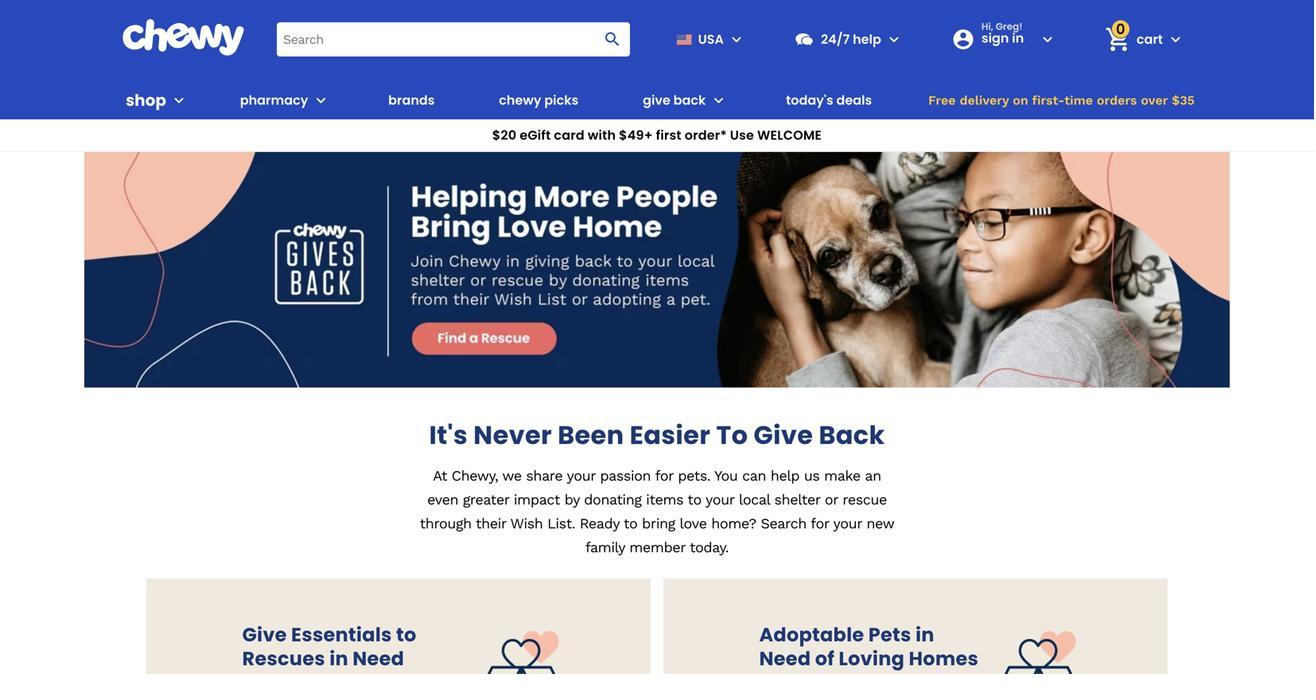 Task type: describe. For each thing, give the bounding box(es) containing it.
account menu image
[[1038, 30, 1057, 49]]

love
[[680, 515, 707, 532]]

orders
[[1097, 93, 1137, 108]]

free delivery on first-time orders over $35 button
[[924, 81, 1200, 119]]

by
[[565, 491, 580, 508]]

family
[[586, 539, 625, 556]]

chewy picks link
[[493, 81, 585, 119]]

$20 egift card with $49+ first order* use welcome
[[492, 126, 822, 144]]

shop button
[[126, 81, 189, 119]]

pharmacy menu image
[[311, 91, 331, 110]]

24/7 help link
[[788, 20, 882, 58]]

make
[[824, 468, 861, 484]]

chewy gives back. helping more people bring love home. join chewy in giving back to your local shelter or rescue by donating items from their wish list or adopting a pet. find a rescue. image
[[84, 152, 1230, 388]]

give back
[[643, 91, 706, 109]]

rescue
[[843, 491, 887, 508]]

help inside site banner
[[853, 30, 882, 48]]

pharmacy
[[240, 91, 308, 109]]

to inside give essentials to rescues in need
[[396, 621, 417, 648]]

delivery
[[960, 93, 1009, 108]]

you
[[715, 468, 738, 484]]

pets.
[[678, 468, 711, 484]]

chewy
[[499, 91, 542, 109]]

to
[[716, 417, 748, 453]]

usa button
[[670, 20, 746, 58]]

$20
[[492, 126, 517, 144]]

egift
[[520, 126, 551, 144]]

items
[[646, 491, 684, 508]]

use
[[730, 126, 754, 144]]

1 vertical spatial for
[[811, 515, 829, 532]]

0
[[1116, 19, 1126, 39]]

list.
[[548, 515, 575, 532]]

home?
[[712, 515, 757, 532]]

brands
[[388, 91, 435, 109]]

usa
[[698, 30, 724, 48]]

adoptable pets in need of loving homes
[[760, 621, 979, 672]]

local
[[739, 491, 770, 508]]

chewy picks
[[499, 91, 579, 109]]

chewy home image
[[122, 19, 245, 56]]

easier
[[630, 417, 711, 453]]

give back link
[[637, 81, 706, 119]]

it's
[[429, 417, 468, 453]]

essentials
[[291, 621, 392, 648]]

submit search image
[[603, 30, 622, 49]]

today's
[[786, 91, 834, 109]]

picks
[[545, 91, 579, 109]]

through
[[420, 515, 472, 532]]

welcome
[[758, 126, 822, 144]]

today's deals link
[[780, 81, 879, 119]]

member
[[630, 539, 686, 556]]

an
[[865, 468, 882, 484]]

24/7 help
[[821, 30, 882, 48]]

1 vertical spatial give
[[754, 417, 813, 453]]

help menu image
[[885, 30, 904, 49]]

0 horizontal spatial your
[[567, 468, 596, 484]]

in inside adoptable pets in need of loving homes
[[916, 621, 935, 648]]

free delivery on first-time orders over $35
[[929, 93, 1195, 108]]

24/7
[[821, 30, 850, 48]]

menu image for shop popup button
[[169, 91, 189, 110]]

card
[[554, 126, 585, 144]]

search
[[761, 515, 807, 532]]

help inside the at chewy, we share your passion for pets. you can help us make an even greater impact by donating items to your local shelter or rescue through their wish list. ready to bring love home? search for your new family member today.
[[771, 468, 800, 484]]

homes
[[909, 645, 979, 672]]

1 horizontal spatial back
[[819, 417, 885, 453]]

need inside give essentials to rescues in need
[[353, 645, 404, 672]]

over
[[1141, 93, 1168, 108]]

new
[[867, 515, 895, 532]]

give back menu image
[[709, 91, 728, 110]]

sign
[[982, 29, 1009, 47]]

at
[[433, 468, 447, 484]]

first
[[656, 126, 682, 144]]

hi, greg! sign in
[[982, 20, 1024, 47]]

we
[[503, 468, 522, 484]]

1 horizontal spatial to
[[624, 515, 638, 532]]

order*
[[685, 126, 727, 144]]

bring
[[642, 515, 675, 532]]

greg!
[[996, 20, 1023, 33]]

Search text field
[[277, 22, 630, 56]]

it's never been easier to give back
[[429, 417, 885, 453]]



Task type: vqa. For each thing, say whether or not it's contained in the screenshot.
2nd group from the bottom of the page
no



Task type: locate. For each thing, give the bounding box(es) containing it.
rescues
[[242, 645, 325, 672]]

wish
[[511, 515, 543, 532]]

for down or
[[811, 515, 829, 532]]

0 vertical spatial to
[[688, 491, 702, 508]]

0 vertical spatial back
[[674, 91, 706, 109]]

with
[[588, 126, 616, 144]]

0 vertical spatial menu image
[[727, 30, 746, 49]]

free
[[929, 93, 956, 108]]

1 vertical spatial your
[[706, 491, 735, 508]]

back up make
[[819, 417, 885, 453]]

hi,
[[982, 20, 994, 33]]

back inside site banner
[[674, 91, 706, 109]]

0 horizontal spatial give
[[242, 621, 287, 648]]

need
[[353, 645, 404, 672], [760, 645, 811, 672]]

menu image for usa dropdown button
[[727, 30, 746, 49]]

greater
[[463, 491, 509, 508]]

or
[[825, 491, 838, 508]]

been
[[558, 417, 624, 453]]

shelter
[[775, 491, 821, 508]]

2 horizontal spatial your
[[834, 515, 862, 532]]

Product search field
[[277, 22, 630, 56]]

pets
[[869, 621, 912, 648]]

to left bring
[[624, 515, 638, 532]]

1 horizontal spatial give
[[643, 91, 671, 109]]

0 vertical spatial your
[[567, 468, 596, 484]]

passion
[[600, 468, 651, 484]]

0 vertical spatial help
[[853, 30, 882, 48]]

0 horizontal spatial need
[[353, 645, 404, 672]]

pharmacy link
[[234, 81, 308, 119]]

$49+
[[619, 126, 653, 144]]

today's deals
[[786, 91, 872, 109]]

never
[[474, 417, 552, 453]]

to right the essentials
[[396, 621, 417, 648]]

items image
[[1104, 25, 1132, 53]]

menu image inside usa dropdown button
[[727, 30, 746, 49]]

help left us
[[771, 468, 800, 484]]

your
[[567, 468, 596, 484], [706, 491, 735, 508], [834, 515, 862, 532]]

$20 egift card with $49+ first order* use welcome link
[[0, 119, 1315, 152]]

on
[[1013, 93, 1029, 108]]

give up $20 egift card with $49+ first order* use welcome
[[643, 91, 671, 109]]

to
[[688, 491, 702, 508], [624, 515, 638, 532], [396, 621, 417, 648]]

1 vertical spatial to
[[624, 515, 638, 532]]

give essentials to rescues in need
[[242, 621, 417, 672]]

2 vertical spatial give
[[242, 621, 287, 648]]

at chewy, we share your passion for pets. you can help us make an even greater impact by donating items to your local shelter or rescue through their wish list. ready to bring love home? search for your new family member today.
[[420, 468, 895, 556]]

share
[[526, 468, 563, 484]]

chewy support image
[[794, 29, 815, 50]]

can
[[743, 468, 766, 484]]

to down pets.
[[688, 491, 702, 508]]

back left give back menu image on the top
[[674, 91, 706, 109]]

help left help menu image
[[853, 30, 882, 48]]

0 horizontal spatial for
[[655, 468, 674, 484]]

cart
[[1137, 30, 1163, 48]]

give
[[643, 91, 671, 109], [754, 417, 813, 453], [242, 621, 287, 648]]

$35
[[1172, 93, 1195, 108]]

your up by on the bottom left of the page
[[567, 468, 596, 484]]

2 vertical spatial to
[[396, 621, 417, 648]]

1 need from the left
[[353, 645, 404, 672]]

menu image inside shop popup button
[[169, 91, 189, 110]]

loving
[[839, 645, 905, 672]]

0 horizontal spatial help
[[771, 468, 800, 484]]

site banner
[[0, 0, 1315, 152]]

your down or
[[834, 515, 862, 532]]

us
[[804, 468, 820, 484]]

1 horizontal spatial your
[[706, 491, 735, 508]]

of
[[815, 645, 835, 672]]

0 horizontal spatial in
[[330, 645, 349, 672]]

donating
[[584, 491, 642, 508]]

first-
[[1033, 93, 1065, 108]]

today.
[[690, 539, 729, 556]]

1 vertical spatial back
[[819, 417, 885, 453]]

need inside adoptable pets in need of loving homes
[[760, 645, 811, 672]]

their
[[476, 515, 506, 532]]

shop
[[126, 89, 166, 111]]

2 vertical spatial your
[[834, 515, 862, 532]]

1 vertical spatial menu image
[[169, 91, 189, 110]]

0 horizontal spatial back
[[674, 91, 706, 109]]

2 horizontal spatial give
[[754, 417, 813, 453]]

menu image
[[727, 30, 746, 49], [169, 91, 189, 110]]

chewy,
[[452, 468, 498, 484]]

menu image right "usa"
[[727, 30, 746, 49]]

in right rescues
[[330, 645, 349, 672]]

0 vertical spatial for
[[655, 468, 674, 484]]

for up items
[[655, 468, 674, 484]]

give left the essentials
[[242, 621, 287, 648]]

even
[[427, 491, 459, 508]]

in
[[1012, 29, 1024, 47]]

menu image right shop
[[169, 91, 189, 110]]

give for give back
[[643, 91, 671, 109]]

0 horizontal spatial menu image
[[169, 91, 189, 110]]

1 horizontal spatial in
[[916, 621, 935, 648]]

impact
[[514, 491, 560, 508]]

in right the pets
[[916, 621, 935, 648]]

help
[[853, 30, 882, 48], [771, 468, 800, 484]]

give up us
[[754, 417, 813, 453]]

give inside site banner
[[643, 91, 671, 109]]

adoptable
[[760, 621, 865, 648]]

2 horizontal spatial to
[[688, 491, 702, 508]]

time
[[1065, 93, 1093, 108]]

1 horizontal spatial menu image
[[727, 30, 746, 49]]

1 horizontal spatial for
[[811, 515, 829, 532]]

for
[[655, 468, 674, 484], [811, 515, 829, 532]]

ready
[[580, 515, 620, 532]]

0 vertical spatial give
[[643, 91, 671, 109]]

in inside give essentials to rescues in need
[[330, 645, 349, 672]]

1 vertical spatial help
[[771, 468, 800, 484]]

1 horizontal spatial help
[[853, 30, 882, 48]]

your down you at the right of page
[[706, 491, 735, 508]]

deals
[[837, 91, 872, 109]]

brands link
[[382, 81, 441, 119]]

0 horizontal spatial to
[[396, 621, 417, 648]]

cart menu image
[[1167, 30, 1186, 49]]

1 horizontal spatial need
[[760, 645, 811, 672]]

2 need from the left
[[760, 645, 811, 672]]

give inside give essentials to rescues in need
[[242, 621, 287, 648]]

give for give essentials to rescues in need
[[242, 621, 287, 648]]

back
[[674, 91, 706, 109], [819, 417, 885, 453]]



